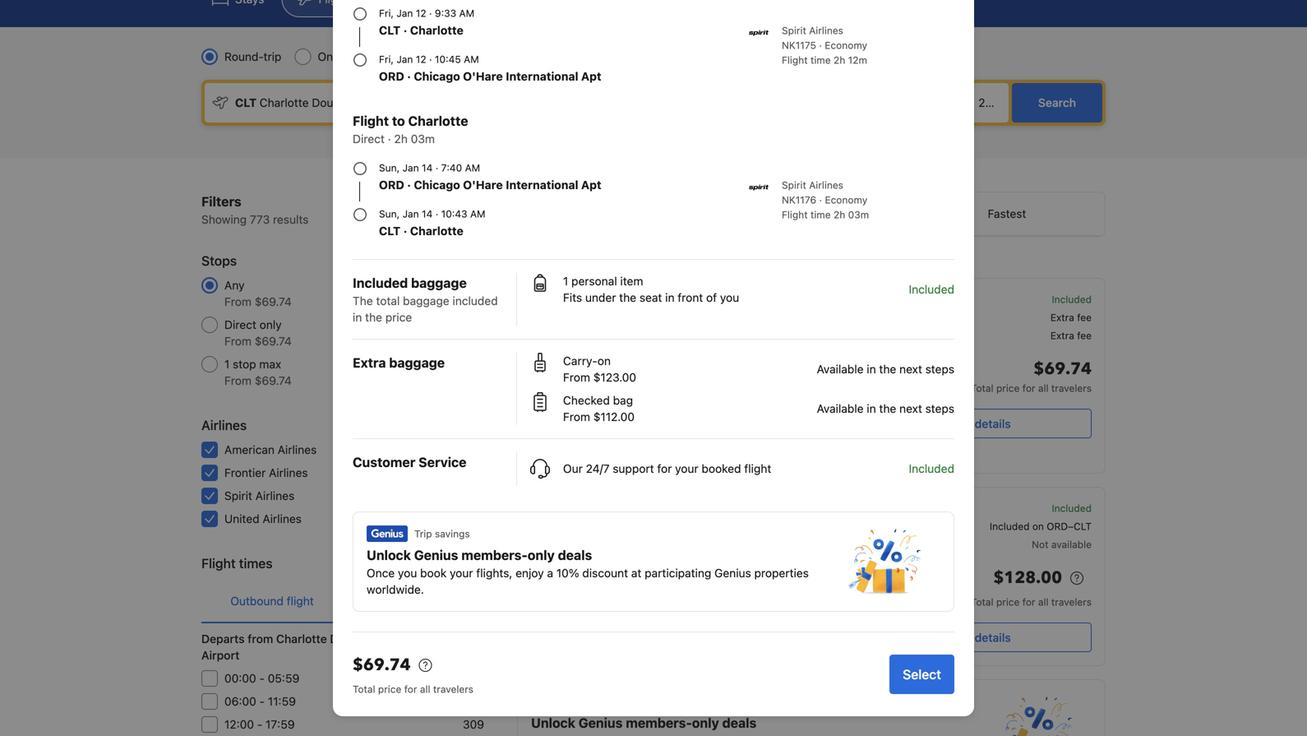 Task type: locate. For each thing, give the bounding box(es) containing it.
flight down nk1176
[[782, 209, 808, 220]]

2 vertical spatial direct
[[695, 600, 723, 611]]

personal
[[572, 274, 617, 288]]

any
[[225, 278, 245, 292]]

jan for fri, jan 12 · 10:45 am ord · chicago o'hare international apt
[[397, 53, 413, 65]]

7:40 inside 'sun, jan 14 · 7:40 am ord · chicago o'hare international apt'
[[441, 162, 462, 174]]

2 details from the top
[[975, 631, 1012, 644]]

chicago up the sun, jan 14 · 10:43 am clt · charlotte
[[414, 178, 460, 192]]

12 up 'multi-'
[[416, 7, 427, 19]]

03m
[[411, 132, 435, 146], [849, 209, 870, 220]]

charlotte right the from
[[276, 632, 327, 646]]

1 vertical spatial extra
[[1051, 330, 1075, 341]]

chicago inside fri, jan 12 · 10:45 am ord · chicago o'hare international apt
[[414, 70, 460, 83]]

time inside spirit airlines nk1175 · economy flight time 2h 12m
[[811, 54, 831, 66]]

1 inside 1 stop max from $69.74
[[225, 357, 230, 371]]

2 horizontal spatial genius
[[715, 566, 752, 580]]

times
[[239, 556, 273, 571]]

1 horizontal spatial direct
[[353, 132, 385, 146]]

2 extra fee from the top
[[1051, 330, 1092, 341]]

1 extra fee from the top
[[1051, 312, 1092, 323]]

0 vertical spatial all
[[1039, 382, 1049, 394]]

tab list containing cheapest
[[518, 192, 1106, 237]]

06:00
[[225, 695, 256, 708]]

cheapest inside button
[[786, 207, 837, 220]]

airport
[[202, 649, 240, 662]]

all
[[1039, 382, 1049, 394], [1039, 596, 1049, 608], [420, 684, 431, 695]]

tab list for departs from charlotte douglas international airport
[[202, 580, 484, 624]]

1 vertical spatial only
[[528, 547, 555, 563]]

2 vertical spatial ord
[[577, 420, 599, 431]]

international inside fri, jan 12 · 10:45 am ord · chicago o'hare international apt
[[506, 70, 579, 83]]

jan inside 'sun, jan 14 · 7:40 am ord · chicago o'hare international apt'
[[403, 162, 419, 174]]

clt inside fri, jan 12 · 9:33 am clt · charlotte
[[379, 23, 401, 37]]

jan inside the 7:40 am ord . jan 14
[[607, 420, 624, 431]]

1 horizontal spatial on
[[915, 521, 927, 532]]

2 o'hare from the top
[[463, 178, 503, 192]]

total price for all travelers for $128.00
[[971, 596, 1092, 608]]

ord up the sun, jan 14 · 10:43 am clt · charlotte
[[379, 178, 404, 192]]

$69.74 inside region
[[353, 654, 411, 677]]

spirit
[[782, 25, 807, 36], [782, 179, 807, 191], [531, 372, 556, 383], [531, 447, 556, 458], [225, 489, 252, 503], [531, 549, 556, 561]]

12 left city
[[416, 53, 427, 65]]

total price for all travelers up the 309
[[353, 684, 474, 695]]

from left .
[[563, 410, 591, 424]]

14 for chicago
[[422, 162, 433, 174]]

2 steps from the top
[[926, 402, 955, 415]]

773 left results
[[250, 213, 270, 226]]

you right of
[[720, 291, 740, 304]]

o'hare inside fri, jan 12 · 10:45 am ord · chicago o'hare international apt
[[463, 70, 503, 83]]

fri, inside fri, jan 12 · 10:45 am ord · chicago o'hare international apt
[[379, 53, 394, 65]]

2 vertical spatial travelers
[[433, 684, 474, 695]]

2 view details from the top
[[946, 631, 1012, 644]]

american up frontier
[[225, 443, 275, 457]]

flight for return flight
[[419, 594, 447, 608]]

1 vertical spatial available
[[817, 402, 864, 415]]

773 up included
[[464, 278, 484, 292]]

carry- inside the carry-on from $123.00
[[563, 354, 598, 368]]

airlines right united
[[263, 512, 302, 526]]

international for fri, jan 12 · 10:45 am ord · chicago o'hare international apt
[[506, 70, 579, 83]]

members-
[[462, 547, 528, 563], [626, 715, 692, 731]]

flight for outbound flight
[[287, 594, 314, 608]]

0 horizontal spatial total price for all travelers
[[353, 684, 474, 695]]

- left 05:59
[[259, 672, 265, 685]]

members- inside unlock genius members-only deals once you book your flights, enjoy a 10% discount at participating genius properties worldwide.
[[462, 547, 528, 563]]

1 vertical spatial total price for all travelers
[[353, 684, 474, 695]]

2 vertical spatial international
[[378, 632, 446, 646]]

1 vertical spatial 10:45
[[777, 325, 814, 341]]

members- up flights,
[[462, 547, 528, 563]]

apt inside fri, jan 12 · 10:45 am ord · chicago o'hare international apt
[[582, 70, 602, 83]]

2 available in the next steps from the top
[[817, 402, 955, 415]]

1 horizontal spatial only
[[528, 547, 555, 563]]

2 horizontal spatial direct
[[695, 600, 723, 611]]

sun, for clt
[[379, 208, 400, 220]]

1 10:45 am from the top
[[777, 325, 838, 341]]

00:00
[[225, 672, 256, 685]]

price inside $69.74 total price for all travelers
[[997, 382, 1020, 394]]

14 right .
[[626, 420, 637, 431]]

next for from $112.00
[[900, 402, 923, 415]]

from
[[225, 295, 252, 308], [225, 334, 252, 348], [563, 371, 591, 384], [225, 374, 252, 387], [563, 410, 591, 424]]

2h inside flight to charlotte direct · 2h 03m
[[394, 132, 408, 146]]

direct inside direct only from $69.74
[[225, 318, 257, 331]]

2 vertical spatial only
[[692, 715, 720, 731]]

0 vertical spatial personal
[[885, 294, 925, 305]]

1 apt from the top
[[582, 70, 602, 83]]

0 vertical spatial clt
[[379, 23, 401, 37]]

1 vertical spatial next
[[900, 402, 923, 415]]

from for direct only
[[225, 334, 252, 348]]

0 vertical spatial view details
[[946, 417, 1012, 431]]

1h 55m
[[692, 577, 726, 589]]

chicago down city
[[414, 70, 460, 83]]

bag inside checked bag from $112.00
[[613, 394, 633, 407]]

0 horizontal spatial members-
[[462, 547, 528, 563]]

0 horizontal spatial cheapest
[[568, 295, 612, 307]]

view details button for not available
[[865, 623, 1092, 652]]

1 vertical spatial chicago
[[414, 178, 460, 192]]

12:00
[[225, 718, 254, 731]]

economy inside spirit airlines nk1176 · economy flight time 2h 03m
[[825, 194, 868, 206]]

1 vertical spatial american
[[531, 624, 575, 636]]

apt inside 'sun, jan 14 · 7:40 am ord · chicago o'hare international apt'
[[582, 178, 602, 192]]

2 vertical spatial genius
[[579, 715, 623, 731]]

9:33 am down 24/7
[[577, 503, 632, 519]]

ord down 'multi-'
[[379, 70, 404, 83]]

in inside included baggage the total baggage included in the price
[[353, 311, 362, 324]]

our 24/7 support for your booked flight
[[563, 462, 772, 475]]

2 vertical spatial item
[[928, 503, 948, 514]]

0 horizontal spatial you
[[398, 566, 417, 580]]

unlock inside unlock genius members-only deals once you book your flights, enjoy a 10% discount at participating genius properties worldwide.
[[367, 547, 411, 563]]

you inside unlock genius members-only deals once you book your flights, enjoy a 10% discount at participating genius properties worldwide.
[[398, 566, 417, 580]]

1 vertical spatial 9:33
[[577, 325, 607, 341]]

2 9:33 am from the top
[[577, 503, 632, 519]]

sun, inside 'sun, jan 14 · 7:40 am ord · chicago o'hare international apt'
[[379, 162, 400, 174]]

sun,
[[379, 162, 400, 174], [379, 208, 400, 220]]

06:00 - 11:59
[[225, 695, 296, 708]]

am inside the sun, jan 14 · 10:43 am clt · charlotte
[[470, 208, 486, 220]]

2 12 from the top
[[416, 53, 427, 65]]

sun, inside the sun, jan 14 · 10:43 am clt · charlotte
[[379, 208, 400, 220]]

only inside direct only from $69.74
[[260, 318, 282, 331]]

airlines up nk1175
[[810, 25, 844, 36]]

1 vertical spatial view details
[[946, 631, 1012, 644]]

flight down nk1175
[[782, 54, 808, 66]]

o'hare down fri, jan 12 · 9:33 am clt · charlotte
[[463, 70, 503, 83]]

03m inside spirit airlines nk1176 · economy flight time 2h 03m
[[849, 209, 870, 220]]

international
[[506, 70, 579, 83], [506, 178, 579, 192], [378, 632, 446, 646]]

10:45 up 10:43 am
[[777, 325, 814, 341]]

sun, jan 14 · 10:43 am clt · charlotte
[[379, 208, 486, 238]]

1 available from the top
[[817, 362, 864, 376]]

total for $69.74
[[353, 684, 376, 695]]

on inside the carry-on from $123.00
[[598, 354, 611, 368]]

flight down 'book'
[[419, 594, 447, 608]]

0 vertical spatial -
[[259, 672, 265, 685]]

·
[[429, 7, 432, 19], [404, 23, 407, 37], [820, 39, 822, 51], [429, 53, 432, 65], [407, 70, 411, 83], [388, 132, 391, 146], [436, 162, 439, 174], [407, 178, 411, 192], [820, 194, 823, 206], [436, 208, 439, 220], [404, 224, 407, 238]]

0 vertical spatial travelers
[[1052, 382, 1092, 394]]

2 personal from the top
[[885, 503, 925, 514]]

economy inside spirit airlines nk1175 · economy flight time 2h 12m
[[825, 39, 868, 51]]

unlock right the 309
[[531, 715, 576, 731]]

0 horizontal spatial only
[[260, 318, 282, 331]]

select
[[903, 667, 942, 682]]

chicago inside 'sun, jan 14 · 7:40 am ord · chicago o'hare international apt'
[[414, 178, 460, 192]]

2 checked bag from the top
[[885, 539, 946, 550]]

economy right city
[[466, 50, 514, 63]]

12 inside fri, jan 12 · 10:45 am ord · chicago o'hare international apt
[[416, 53, 427, 65]]

on up not
[[1033, 521, 1045, 532]]

$69.74 inside any from $69.74
[[255, 295, 292, 308]]

economy for chicago o'hare international apt
[[825, 39, 868, 51]]

1 horizontal spatial 03m
[[849, 209, 870, 220]]

9:33 down under
[[577, 325, 607, 341]]

- left the 17:59
[[257, 718, 263, 731]]

1
[[563, 274, 569, 288], [225, 357, 230, 371]]

clt inside the sun, jan 14 · 10:43 am clt · charlotte
[[379, 224, 401, 238]]

airlines inside spirit airlines nk1176 · economy flight time 2h 03m
[[810, 179, 844, 191]]

spirit inside spirit airlines nk1175 · economy flight time 2h 12m
[[782, 25, 807, 36]]

1 vertical spatial 773
[[464, 278, 484, 292]]

max
[[259, 357, 281, 371]]

0 horizontal spatial your
[[450, 566, 473, 580]]

2 vertical spatial extra
[[353, 355, 386, 371]]

american down a
[[531, 624, 575, 636]]

1 12 from the top
[[416, 7, 427, 19]]

1 horizontal spatial deals
[[723, 715, 757, 731]]

price
[[386, 311, 412, 324], [997, 382, 1020, 394], [997, 596, 1020, 608], [378, 684, 402, 695]]

checked
[[885, 330, 926, 341], [563, 394, 610, 407], [885, 539, 926, 550]]

0 horizontal spatial on
[[598, 354, 611, 368]]

0 vertical spatial 9:33 am
[[577, 325, 632, 341]]

1 left 'stop'
[[225, 357, 230, 371]]

1 vertical spatial sun,
[[379, 208, 400, 220]]

0 vertical spatial chicago
[[414, 70, 460, 83]]

· inside spirit airlines nk1175 · economy flight time 2h 12m
[[820, 39, 822, 51]]

for
[[1023, 382, 1036, 394], [658, 462, 672, 475], [1023, 596, 1036, 608], [404, 684, 417, 695]]

search
[[1039, 96, 1077, 109]]

fri, inside fri, jan 12 · 9:33 am clt · charlotte
[[379, 7, 394, 19]]

1 horizontal spatial members-
[[626, 715, 692, 731]]

spirit airlines up "united airlines"
[[225, 489, 295, 503]]

1 chicago from the top
[[414, 70, 460, 83]]

1 clt from the top
[[379, 23, 401, 37]]

from down 'stop'
[[225, 374, 252, 387]]

1 up fits
[[563, 274, 569, 288]]

all for $69.74
[[420, 684, 431, 695]]

your left the "booked"
[[675, 462, 699, 475]]

airlines down frontier airlines
[[256, 489, 295, 503]]

7:40 inside the 7:40 am ord . jan 14
[[577, 400, 607, 416]]

1 details from the top
[[975, 417, 1012, 431]]

from inside direct only from $69.74
[[225, 334, 252, 348]]

from down 'any'
[[225, 295, 252, 308]]

nk1176
[[782, 194, 817, 206]]

0 vertical spatial 10:43
[[441, 208, 468, 220]]

airlines up frontier airlines
[[278, 443, 317, 457]]

1 fee from the top
[[1078, 312, 1092, 323]]

properties
[[755, 566, 809, 580]]

1 horizontal spatial 1
[[563, 274, 569, 288]]

available in the next steps for $123.00
[[817, 362, 955, 376]]

jan inside fri, jan 12 · 10:45 am ord · chicago o'hare international apt
[[397, 53, 413, 65]]

1 vertical spatial view
[[946, 631, 972, 644]]

0 vertical spatial 10:45
[[435, 53, 461, 65]]

10:45 am up properties
[[777, 503, 838, 519]]

charlotte inside the sun, jan 14 · 10:43 am clt · charlotte
[[410, 224, 464, 238]]

1 time from the top
[[811, 54, 831, 66]]

2 apt from the top
[[582, 178, 602, 192]]

included baggage the total baggage included in the price
[[353, 275, 498, 324]]

time down nk1175
[[811, 54, 831, 66]]

2 view from the top
[[946, 631, 972, 644]]

0 vertical spatial checked
[[885, 330, 926, 341]]

flight left to
[[353, 113, 389, 129]]

1 vertical spatial 14
[[422, 208, 433, 220]]

flight right the "booked"
[[745, 462, 772, 475]]

fri,
[[379, 7, 394, 19], [379, 53, 394, 65]]

4:44 pm
[[577, 578, 631, 593]]

2 next from the top
[[900, 402, 923, 415]]

steps
[[926, 362, 955, 376], [926, 402, 955, 415]]

1 inside 1 personal item fits under the seat in front of you
[[563, 274, 569, 288]]

genius image
[[367, 526, 408, 542], [367, 526, 408, 542], [849, 529, 921, 595], [1000, 697, 1073, 736]]

1 vertical spatial details
[[975, 631, 1012, 644]]

from inside the carry-on from $123.00
[[563, 371, 591, 384]]

charlotte inside fri, jan 12 · 9:33 am clt · charlotte
[[410, 23, 464, 37]]

carry- for carry-on bag
[[885, 521, 915, 532]]

ord–clt
[[1047, 521, 1092, 532]]

economy right nk1175
[[825, 39, 868, 51]]

fee
[[1078, 312, 1092, 323], [1078, 330, 1092, 341]]

am
[[459, 7, 475, 19], [464, 53, 479, 65], [465, 162, 480, 174], [470, 208, 486, 220], [611, 325, 632, 341], [817, 325, 838, 341], [610, 400, 631, 416], [817, 400, 838, 416], [611, 503, 632, 519], [817, 503, 838, 519]]

view details button down $69.74 total price for all travelers at the right of the page
[[865, 409, 1092, 438]]

0 vertical spatial you
[[720, 291, 740, 304]]

details down $69.74 total price for all travelers at the right of the page
[[975, 417, 1012, 431]]

seat
[[640, 291, 663, 304]]

of
[[707, 291, 717, 304]]

airlines up nk1176
[[810, 179, 844, 191]]

1 horizontal spatial you
[[720, 291, 740, 304]]

2h inside spirit airlines nk1176 · economy flight time 2h 03m
[[834, 209, 846, 220]]

0 horizontal spatial 03m
[[411, 132, 435, 146]]

0 vertical spatial total
[[971, 382, 994, 394]]

10:45 am up 10:43 am
[[777, 325, 838, 341]]

1 pm from the left
[[611, 578, 631, 593]]

2 fri, from the top
[[379, 53, 394, 65]]

14 down flight to charlotte direct · 2h 03m
[[422, 162, 433, 174]]

details
[[975, 417, 1012, 431], [975, 631, 1012, 644]]

1 view details from the top
[[946, 417, 1012, 431]]

7:39 pm
[[785, 578, 838, 593]]

0 vertical spatial only
[[260, 318, 282, 331]]

details for not available
[[975, 631, 1012, 644]]

0 vertical spatial 03m
[[411, 132, 435, 146]]

available in the next steps
[[817, 362, 955, 376], [817, 402, 955, 415]]

select button
[[890, 655, 955, 694]]

checked bag
[[885, 330, 946, 341], [885, 539, 946, 550]]

frontier airlines
[[225, 466, 308, 480]]

clt for sun, jan 14 · 10:43 am clt · charlotte
[[379, 224, 401, 238]]

2 time from the top
[[811, 209, 831, 220]]

o'hare for sun, jan 14 · 7:40 am ord · chicago o'hare international apt
[[463, 178, 503, 192]]

2 pm from the left
[[818, 578, 838, 593]]

only for unlock genius members-only deals
[[692, 715, 720, 731]]

fri, for clt
[[379, 7, 394, 19]]

1 vertical spatial view details button
[[865, 623, 1092, 652]]

members- down $69.74 region
[[626, 715, 692, 731]]

details down $128.00 region
[[975, 631, 1012, 644]]

ord inside fri, jan 12 · 10:45 am ord · chicago o'hare international apt
[[379, 70, 404, 83]]

0 vertical spatial tab list
[[518, 192, 1106, 237]]

only for unlock genius members-only deals once you book your flights, enjoy a 10% discount at participating genius properties worldwide.
[[528, 547, 555, 563]]

total price for all travelers down $128.00
[[971, 596, 1092, 608]]

0 vertical spatial checked bag
[[885, 330, 946, 341]]

0 vertical spatial 14
[[422, 162, 433, 174]]

o'hare inside 'sun, jan 14 · 7:40 am ord · chicago o'hare international apt'
[[463, 178, 503, 192]]

economy right nk1176
[[825, 194, 868, 206]]

10:43
[[441, 208, 468, 220], [777, 400, 814, 416]]

12 for chicago
[[416, 53, 427, 65]]

1 9:33 am from the top
[[577, 325, 632, 341]]

0 vertical spatial 1
[[563, 274, 569, 288]]

bag
[[928, 330, 946, 341], [613, 394, 633, 407], [929, 521, 947, 532], [928, 539, 946, 550]]

view details button
[[865, 409, 1092, 438], [865, 623, 1092, 652]]

1 horizontal spatial carry-
[[885, 521, 915, 532]]

am inside fri, jan 12 · 10:45 am ord · chicago o'hare international apt
[[464, 53, 479, 65]]

0 vertical spatial view
[[946, 417, 972, 431]]

baggage up included
[[411, 275, 467, 291]]

you up worldwide.
[[398, 566, 417, 580]]

international inside 'sun, jan 14 · 7:40 am ord · chicago o'hare international apt'
[[506, 178, 579, 192]]

if
[[608, 252, 614, 263]]

- left 11:59
[[260, 695, 265, 708]]

1 horizontal spatial pm
[[818, 578, 838, 593]]

2 available from the top
[[817, 402, 864, 415]]

personal item
[[885, 294, 948, 305], [885, 503, 948, 514]]

2h 12m
[[689, 503, 722, 514]]

customer service
[[353, 454, 467, 470]]

not available
[[1032, 539, 1092, 550]]

· inside flight to charlotte direct · 2h 03m
[[388, 132, 391, 146]]

1 checked bag from the top
[[885, 330, 946, 341]]

in inside 1 personal item fits under the seat in front of you
[[666, 291, 675, 304]]

from up 'stop'
[[225, 334, 252, 348]]

1 horizontal spatial 10:43
[[777, 400, 814, 416]]

for inside $69.74 total price for all travelers
[[1023, 382, 1036, 394]]

14 inside the sun, jan 14 · 10:43 am clt · charlotte
[[422, 208, 433, 220]]

- for 06:00
[[260, 695, 265, 708]]

chicago
[[414, 70, 460, 83], [414, 178, 460, 192]]

american airlines down 4:44
[[531, 624, 612, 636]]

2 vertical spatial -
[[257, 718, 263, 731]]

available
[[1052, 539, 1092, 550]]

0 vertical spatial 12m
[[849, 54, 868, 66]]

flight right outbound
[[287, 594, 314, 608]]

view details down $69.74 total price for all travelers at the right of the page
[[946, 417, 1012, 431]]

from inside checked bag from $112.00
[[563, 410, 591, 424]]

deals inside unlock genius members-only deals once you book your flights, enjoy a 10% discount at participating genius properties worldwide.
[[558, 547, 592, 563]]

pm for 7:39 pm
[[818, 578, 838, 593]]

1 fri, from the top
[[379, 7, 394, 19]]

0 horizontal spatial genius
[[414, 547, 459, 563]]

available for from $112.00
[[817, 402, 864, 415]]

1 vertical spatial 12m
[[703, 503, 722, 514]]

carry-on from $123.00
[[563, 354, 637, 384]]

discount
[[583, 566, 629, 580]]

direct for direct only from $69.74
[[225, 318, 257, 331]]

pm left 'at'
[[611, 578, 631, 593]]

carry-
[[563, 354, 598, 368], [885, 521, 915, 532]]

2 view details button from the top
[[865, 623, 1092, 652]]

jan for sun, jan 14 · 7:40 am ord · chicago o'hare international apt
[[403, 162, 419, 174]]

booked
[[702, 462, 742, 475]]

included on ord–clt
[[990, 521, 1092, 532]]

1 vertical spatial 9:33 am
[[577, 503, 632, 519]]

airlines up checked bag from $112.00
[[559, 372, 593, 383]]

-
[[259, 672, 265, 685], [260, 695, 265, 708], [257, 718, 263, 731]]

unlock up once
[[367, 547, 411, 563]]

1 available in the next steps from the top
[[817, 362, 955, 376]]

total
[[971, 382, 994, 394], [971, 596, 994, 608], [353, 684, 376, 695]]

outbound flight
[[231, 594, 314, 608]]

ord left .
[[577, 420, 599, 431]]

price inside included baggage the total baggage included in the price
[[386, 311, 412, 324]]

1 vertical spatial checked
[[563, 394, 610, 407]]

view details button for extra fee
[[865, 409, 1092, 438]]

tab list containing outbound flight
[[202, 580, 484, 624]]

0 vertical spatial 9:33
[[435, 7, 457, 19]]

9:33 up city
[[435, 7, 457, 19]]

clt for fri, jan 12 · 9:33 am clt · charlotte
[[379, 23, 401, 37]]

only inside unlock genius members-only deals once you book your flights, enjoy a 10% discount at participating genius properties worldwide.
[[528, 547, 555, 563]]

1 o'hare from the top
[[463, 70, 503, 83]]

1 view details button from the top
[[865, 409, 1092, 438]]

14 inside 'sun, jan 14 · 7:40 am ord · chicago o'hare international apt'
[[422, 162, 433, 174]]

cheapest down nk1176
[[786, 207, 837, 220]]

7:40
[[441, 162, 462, 174], [577, 400, 607, 416]]

charlotte up included baggage the total baggage included in the price
[[410, 224, 464, 238]]

am inside the 7:40 am ord . jan 14
[[610, 400, 631, 416]]

time for chicago o'hare international apt
[[811, 54, 831, 66]]

1 vertical spatial apt
[[582, 178, 602, 192]]

view details for extra fee
[[946, 417, 1012, 431]]

pm
[[611, 578, 631, 593], [818, 578, 838, 593]]

2 10:45 am from the top
[[777, 503, 838, 519]]

2 sun, from the top
[[379, 208, 400, 220]]

0 horizontal spatial 7:40
[[441, 162, 462, 174]]

0 vertical spatial fri,
[[379, 7, 394, 19]]

on up $128.00 region
[[915, 521, 927, 532]]

total price for all travelers for $69.74
[[353, 684, 474, 695]]

all for $128.00
[[1039, 596, 1049, 608]]

10:45 inside fri, jan 12 · 10:45 am ord · chicago o'hare international apt
[[435, 53, 461, 65]]

0 vertical spatial view details button
[[865, 409, 1092, 438]]

jan inside the sun, jan 14 · 10:43 am clt · charlotte
[[403, 208, 419, 220]]

$69.74 inside 1 stop max from $69.74
[[255, 374, 292, 387]]

1 vertical spatial clt
[[379, 224, 401, 238]]

2 chicago from the top
[[414, 178, 460, 192]]

checked bag from $112.00
[[563, 394, 635, 424]]

1 horizontal spatial american
[[531, 624, 575, 636]]

time inside spirit airlines nk1176 · economy flight time 2h 03m
[[811, 209, 831, 220]]

flight inside flight to charlotte direct · 2h 03m
[[353, 113, 389, 129]]

from for checked bag
[[563, 410, 591, 424]]

view details button down $128.00 region
[[865, 623, 1092, 652]]

ord inside 'sun, jan 14 · 7:40 am ord · chicago o'hare international apt'
[[379, 178, 404, 192]]

time down nk1176
[[811, 209, 831, 220]]

1 vertical spatial tab list
[[202, 580, 484, 624]]

1 vertical spatial your
[[450, 566, 473, 580]]

0 horizontal spatial direct
[[225, 318, 257, 331]]

cheapest left the direct
[[624, 295, 668, 307]]

0 vertical spatial steps
[[926, 362, 955, 376]]

flight times
[[202, 556, 273, 571]]

1 vertical spatial ord
[[379, 178, 404, 192]]

genius down $69.74 region
[[579, 715, 623, 731]]

05:59
[[268, 672, 300, 685]]

charlotte up city
[[410, 23, 464, 37]]

1 personal from the top
[[885, 294, 925, 305]]

charlotte right to
[[408, 113, 468, 129]]

7:40 down flight to charlotte direct · 2h 03m
[[441, 162, 462, 174]]

12 inside fri, jan 12 · 9:33 am clt · charlotte
[[416, 7, 427, 19]]

american airlines
[[225, 443, 317, 457], [531, 624, 612, 636]]

international inside departs from charlotte douglas international airport
[[378, 632, 446, 646]]

10:45 up properties
[[777, 503, 814, 519]]

2h inside spirit airlines nk1175 · economy flight time 2h 12m
[[834, 54, 846, 66]]

- for 12:00
[[257, 718, 263, 731]]

$69.74
[[255, 295, 292, 308], [255, 334, 292, 348], [1034, 358, 1092, 380], [255, 374, 292, 387], [353, 654, 411, 677]]

7:40 up .
[[577, 400, 607, 416]]

0 horizontal spatial 773
[[250, 213, 270, 226]]

10:45 right 'multi-'
[[435, 53, 461, 65]]

cheapest down personal
[[568, 295, 612, 307]]

genius up 'book'
[[414, 547, 459, 563]]

9:33 down 24/7
[[577, 503, 607, 519]]

jan inside fri, jan 12 · 9:33 am clt · charlotte
[[397, 7, 413, 19]]

0 horizontal spatial unlock
[[367, 547, 411, 563]]

from left $123.00
[[563, 371, 591, 384]]

savings
[[435, 528, 470, 540]]

tab list up douglas
[[202, 580, 484, 624]]

one-way
[[318, 50, 366, 63]]

1 vertical spatial 10:45 am
[[777, 503, 838, 519]]

0 vertical spatial direct
[[353, 132, 385, 146]]

deals
[[558, 547, 592, 563], [723, 715, 757, 731]]

unlock
[[367, 547, 411, 563], [531, 715, 576, 731]]

international for sun, jan 14 · 7:40 am ord · chicago o'hare international apt
[[506, 178, 579, 192]]

1 next from the top
[[900, 362, 923, 376]]

0 vertical spatial members-
[[462, 547, 528, 563]]

o'hare up the sun, jan 14 · 10:43 am clt · charlotte
[[463, 178, 503, 192]]

0 vertical spatial unlock
[[367, 547, 411, 563]]

$69.74 inside $69.74 total price for all travelers
[[1034, 358, 1092, 380]]

7:39
[[785, 578, 815, 593]]

$128.00 region
[[865, 565, 1092, 595]]

on up $123.00
[[598, 354, 611, 368]]

0 vertical spatial item
[[621, 274, 644, 288]]

1 sun, from the top
[[379, 162, 400, 174]]

- for 00:00
[[259, 672, 265, 685]]

tab list
[[518, 192, 1106, 237], [202, 580, 484, 624]]

1 view from the top
[[946, 417, 972, 431]]

1 vertical spatial carry-
[[885, 521, 915, 532]]

1 horizontal spatial genius
[[579, 715, 623, 731]]

spirit airlines up checked bag from $112.00
[[531, 372, 593, 383]]

tab list up the fees
[[518, 192, 1106, 237]]

2 clt from the top
[[379, 224, 401, 238]]

fits
[[563, 291, 582, 304]]

14 down 'sun, jan 14 · 7:40 am ord · chicago o'hare international apt'
[[422, 208, 433, 220]]

0 vertical spatial available
[[817, 362, 864, 376]]

9:33 am down under
[[577, 325, 632, 341]]

spirit airlines image
[[749, 178, 769, 197]]

0 horizontal spatial 10:43
[[441, 208, 468, 220]]

1 steps from the top
[[926, 362, 955, 376]]

economy for charlotte
[[825, 194, 868, 206]]

your right 'book'
[[450, 566, 473, 580]]



Task type: vqa. For each thing, say whether or not it's contained in the screenshot.
INTL to the top
no



Task type: describe. For each thing, give the bounding box(es) containing it.
stops
[[202, 253, 237, 269]]

checked bag for included on
[[885, 539, 946, 550]]

1 for 1 personal item fits under the seat in front of you
[[563, 274, 569, 288]]

to
[[392, 113, 405, 129]]

flight inside spirit airlines nk1176 · economy flight time 2h 03m
[[782, 209, 808, 220]]

fastest button
[[910, 192, 1106, 235]]

our
[[563, 462, 583, 475]]

cheapest button
[[714, 192, 910, 235]]

fri, for ord
[[379, 53, 394, 65]]

o'hare for fri, jan 12 · 10:45 am ord · chicago o'hare international apt
[[463, 70, 503, 83]]

spirit airlines image
[[749, 23, 769, 43]]

airlines up 10%
[[559, 549, 593, 561]]

flight left times
[[202, 556, 236, 571]]

on for bag
[[915, 521, 927, 532]]

next for from $123.00
[[900, 362, 923, 376]]

the inside 1 personal item fits under the seat in front of you
[[620, 291, 637, 304]]

am inside 'sun, jan 14 · 7:40 am ord · chicago o'hare international apt'
[[465, 162, 480, 174]]

spirit inside spirit airlines nk1176 · economy flight time 2h 03m
[[782, 179, 807, 191]]

charlotte inside departs from charlotte douglas international airport
[[276, 632, 327, 646]]

checked for included on
[[885, 539, 926, 550]]

airlines up $69.74 region
[[578, 624, 612, 636]]

$112.00
[[594, 410, 635, 424]]

unlock genius members-only deals once you book your flights, enjoy a 10% discount at participating genius properties worldwide.
[[367, 547, 809, 596]]

jan for sun, jan 14 · 10:43 am clt · charlotte
[[403, 208, 419, 220]]

way
[[345, 50, 366, 63]]

sun, for ord
[[379, 162, 400, 174]]

55m
[[705, 577, 726, 589]]

4:44
[[577, 578, 608, 593]]

united
[[225, 512, 260, 526]]

fri, jan 12 · 10:45 am ord · chicago o'hare international apt
[[379, 53, 602, 83]]

1 personal item fits under the seat in front of you
[[563, 274, 740, 304]]

your inside unlock genius members-only deals once you book your flights, enjoy a 10% discount at participating genius properties worldwide.
[[450, 566, 473, 580]]

on for from
[[598, 354, 611, 368]]

0 horizontal spatial american airlines
[[225, 443, 317, 457]]

apt for sun, jan 14 · 7:40 am ord · chicago o'hare international apt
[[582, 178, 602, 192]]

genius for unlock genius members-only deals once you book your flights, enjoy a 10% discount at participating genius properties worldwide.
[[414, 547, 459, 563]]

1 horizontal spatial cheapest
[[624, 295, 668, 307]]

1 vertical spatial item
[[928, 294, 948, 305]]

spirit airlines nk1175 · economy flight time 2h 12m
[[782, 25, 868, 66]]

frontier
[[225, 466, 266, 480]]

charlotte inside flight to charlotte direct · 2h 03m
[[408, 113, 468, 129]]

14 for charlotte
[[422, 208, 433, 220]]

the
[[353, 294, 373, 308]]

$123.00
[[594, 371, 637, 384]]

members- for unlock genius members-only deals once you book your flights, enjoy a 10% discount at participating genius properties worldwide.
[[462, 547, 528, 563]]

93
[[470, 512, 484, 526]]

any from $69.74
[[225, 278, 292, 308]]

ord for fri, jan 12 · 10:45 am ord · chicago o'hare international apt
[[379, 70, 404, 83]]

showing
[[202, 213, 247, 226]]

deals for unlock genius members-only deals once you book your flights, enjoy a 10% discount at participating genius properties worldwide.
[[558, 547, 592, 563]]

ord for sun, jan 14 · 7:40 am ord · chicago o'hare international apt
[[379, 178, 404, 192]]

1 personal item from the top
[[885, 294, 948, 305]]

03m inside flight to charlotte direct · 2h 03m
[[411, 132, 435, 146]]

you inside 1 personal item fits under the seat in front of you
[[720, 291, 740, 304]]

included
[[453, 294, 498, 308]]

carry- for carry-on from $123.00
[[563, 354, 598, 368]]

.
[[601, 416, 604, 428]]

from for carry-on
[[563, 371, 591, 384]]

· inside spirit airlines nk1176 · economy flight time 2h 03m
[[820, 194, 823, 206]]

0 vertical spatial american
[[225, 443, 275, 457]]

sun, jan 14 · 7:40 am ord · chicago o'hare international apt
[[379, 162, 602, 192]]

included inside included baggage the total baggage included in the price
[[353, 275, 408, 291]]

view for extra fee
[[946, 417, 972, 431]]

24/7
[[586, 462, 610, 475]]

ord inside the 7:40 am ord . jan 14
[[577, 420, 599, 431]]

total inside $69.74 total price for all travelers
[[971, 382, 994, 394]]

multi-
[[402, 50, 433, 63]]

baggage left the fees
[[710, 252, 750, 263]]

airlines right frontier
[[269, 466, 308, 480]]

outbound
[[231, 594, 284, 608]]

12 for charlotte
[[416, 7, 427, 19]]

$69.74 inside direct only from $69.74
[[255, 334, 292, 348]]

departs from charlotte douglas international airport
[[202, 632, 446, 662]]

total for $128.00
[[971, 596, 994, 608]]

available in the next steps for $112.00
[[817, 402, 955, 415]]

once
[[367, 566, 395, 580]]

tab list for prices may change if there are
[[518, 192, 1106, 237]]

at
[[632, 566, 642, 580]]

$128.00
[[994, 567, 1063, 589]]

1 for 1 stop max from $69.74
[[225, 357, 230, 371]]

from
[[248, 632, 273, 646]]

2 vertical spatial 10:45
[[777, 503, 814, 519]]

fri, jan 12 · 9:33 am clt · charlotte
[[379, 7, 475, 37]]

multi-city
[[402, 50, 452, 63]]

checked for extra fee
[[885, 330, 926, 341]]

airlines inside spirit airlines nk1175 · economy flight time 2h 12m
[[810, 25, 844, 36]]

customer
[[353, 454, 416, 470]]

search button
[[1013, 83, 1103, 123]]

12m inside spirit airlines nk1175 · economy flight time 2h 12m
[[849, 54, 868, 66]]

all inside $69.74 total price for all travelers
[[1039, 382, 1049, 394]]

a
[[547, 566, 554, 580]]

chicago for fri, jan 12 · 10:45 am ord · chicago o'hare international apt
[[414, 70, 460, 83]]

17:59
[[266, 718, 295, 731]]

direct
[[671, 295, 698, 307]]

genius for unlock genius members-only deals
[[579, 715, 623, 731]]

prices
[[517, 252, 546, 263]]

unlock genius members-only deals
[[531, 715, 757, 731]]

309
[[463, 718, 484, 731]]

douglas
[[330, 632, 375, 646]]

details for extra fee
[[975, 417, 1012, 431]]

members- for unlock genius members-only deals
[[626, 715, 692, 731]]

one-
[[318, 50, 345, 63]]

11:59
[[268, 695, 296, 708]]

2 horizontal spatial flight
[[745, 462, 772, 475]]

10:43 am
[[777, 400, 838, 416]]

chicago for sun, jan 14 · 7:40 am ord · chicago o'hare international apt
[[414, 178, 460, 192]]

spirit airlines up the our
[[531, 447, 593, 458]]

0 horizontal spatial 12m
[[703, 503, 722, 514]]

nk1175
[[782, 39, 817, 51]]

unlock for unlock genius members-only deals
[[531, 715, 576, 731]]

cheapest direct
[[624, 295, 698, 307]]

baggage right total
[[403, 294, 450, 308]]

direct only from $69.74
[[225, 318, 292, 348]]

1 vertical spatial american airlines
[[531, 624, 612, 636]]

2 fee from the top
[[1078, 330, 1092, 341]]

checked inside checked bag from $112.00
[[563, 394, 610, 407]]

10:43 inside the sun, jan 14 · 10:43 am clt · charlotte
[[441, 208, 468, 220]]

participating
[[645, 566, 712, 580]]

on for ord–clt
[[1033, 521, 1045, 532]]

steps for $112.00
[[926, 402, 955, 415]]

carry-on bag
[[885, 521, 947, 532]]

00:00 - 05:59
[[225, 672, 300, 685]]

available for from $123.00
[[817, 362, 864, 376]]

trip
[[415, 528, 432, 540]]

worldwide.
[[367, 583, 424, 596]]

$69.74 total price for all travelers
[[971, 358, 1092, 394]]

jan for fri, jan 12 · 9:33 am clt · charlotte
[[397, 7, 413, 19]]

am inside fri, jan 12 · 9:33 am clt · charlotte
[[459, 7, 475, 19]]

pm for 4:44 pm
[[611, 578, 631, 593]]

are
[[644, 252, 658, 263]]

apt for fri, jan 12 · 10:45 am ord · chicago o'hare international apt
[[582, 70, 602, 83]]

not
[[1032, 539, 1049, 550]]

fastest
[[988, 207, 1027, 220]]

checked bag for extra fee
[[885, 330, 946, 341]]

may
[[549, 252, 568, 263]]

trip
[[264, 50, 282, 63]]

1 vertical spatial genius
[[715, 566, 752, 580]]

travelers inside $69.74 total price for all travelers
[[1052, 382, 1092, 394]]

1 horizontal spatial 773
[[464, 278, 484, 292]]

airlines up frontier
[[202, 417, 247, 433]]

$69.74 region
[[353, 652, 877, 682]]

1 stop max from $69.74
[[225, 357, 292, 387]]

from inside any from $69.74
[[225, 295, 252, 308]]

the inside included baggage the total baggage included in the price
[[365, 311, 382, 324]]

7:40 am ord . jan 14
[[577, 400, 637, 431]]

direct inside flight to charlotte direct · 2h 03m
[[353, 132, 385, 146]]

airlines up the our
[[559, 447, 593, 458]]

return
[[381, 594, 416, 608]]

2 personal item from the top
[[885, 503, 948, 514]]

filters
[[202, 194, 242, 209]]

spirit airlines up 10%
[[531, 549, 593, 561]]

total
[[376, 294, 400, 308]]

additional
[[661, 252, 707, 263]]

travelers for $69.74
[[433, 684, 474, 695]]

service
[[419, 454, 467, 470]]

additional baggage fees link
[[661, 252, 773, 263]]

773 inside the filters showing 773 results
[[250, 213, 270, 226]]

view for not available
[[946, 631, 972, 644]]

time for charlotte
[[811, 209, 831, 220]]

book
[[420, 566, 447, 580]]

0 vertical spatial your
[[675, 462, 699, 475]]

14 inside the 7:40 am ord . jan 14
[[626, 420, 637, 431]]

view details for not available
[[946, 631, 1012, 644]]

return flight
[[381, 594, 447, 608]]

unlock for unlock genius members-only deals once you book your flights, enjoy a 10% discount at participating genius properties worldwide.
[[367, 547, 411, 563]]

city
[[433, 50, 452, 63]]

item inside 1 personal item fits under the seat in front of you
[[621, 274, 644, 288]]

9:33 inside fri, jan 12 · 9:33 am clt · charlotte
[[435, 7, 457, 19]]

baggage down included baggage the total baggage included in the price
[[389, 355, 445, 371]]

support
[[613, 462, 654, 475]]

round-
[[225, 50, 264, 63]]

departs
[[202, 632, 245, 646]]

steps for $123.00
[[926, 362, 955, 376]]

extra baggage
[[353, 355, 445, 371]]

2 vertical spatial 9:33
[[577, 503, 607, 519]]

direct for direct
[[695, 600, 723, 611]]

deals for unlock genius members-only deals
[[723, 715, 757, 731]]

stop
[[233, 357, 256, 371]]

0 vertical spatial extra
[[1051, 312, 1075, 323]]

from inside 1 stop max from $69.74
[[225, 374, 252, 387]]

1h
[[692, 577, 703, 589]]

change
[[571, 252, 605, 263]]

outbound flight button
[[202, 580, 343, 623]]

front
[[678, 291, 704, 304]]

there
[[617, 252, 641, 263]]

travelers for $128.00
[[1052, 596, 1092, 608]]

united airlines
[[225, 512, 302, 526]]

flight inside spirit airlines nk1175 · economy flight time 2h 12m
[[782, 54, 808, 66]]



